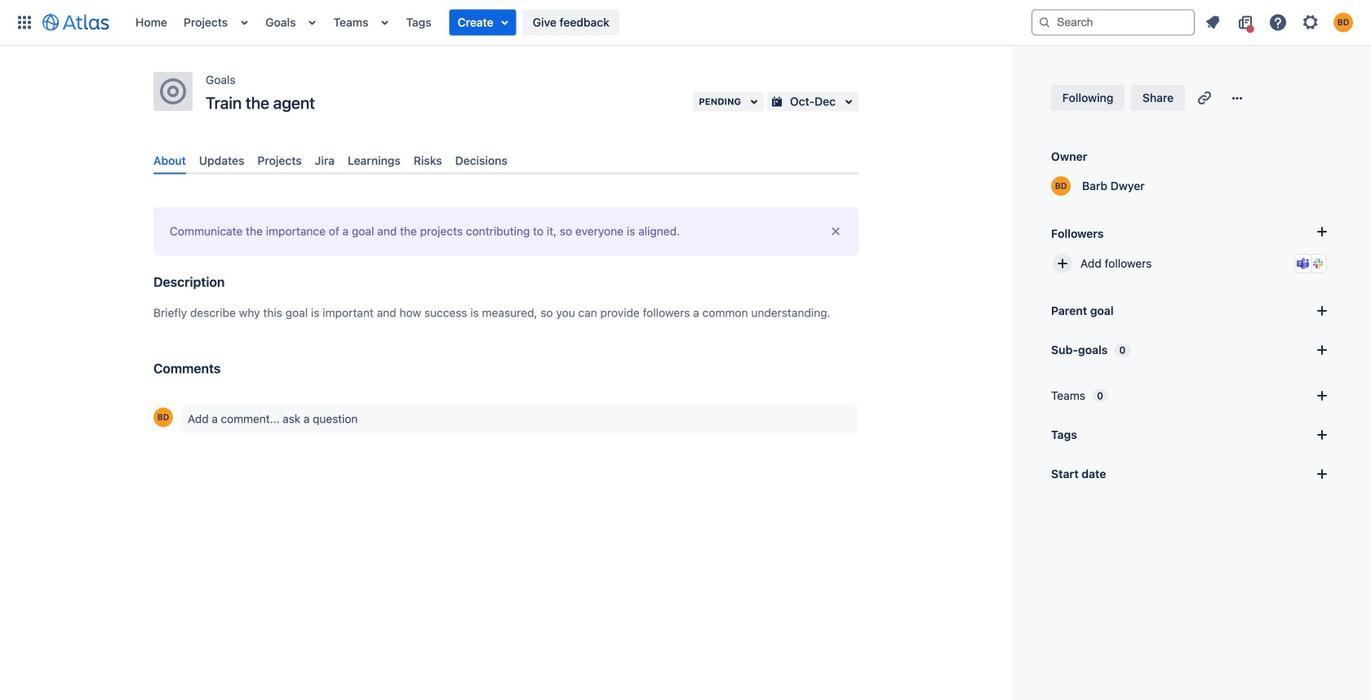 Task type: describe. For each thing, give the bounding box(es) containing it.
0 horizontal spatial list
[[127, 0, 1032, 45]]

set start date image
[[1313, 465, 1333, 484]]

Search field
[[1032, 9, 1196, 36]]

account image
[[1334, 13, 1354, 32]]

top element
[[10, 0, 1032, 45]]

goal icon image
[[160, 78, 186, 105]]

more information about this user image
[[154, 408, 173, 428]]

msteams logo showing  channels are connected to this goal image
[[1298, 257, 1311, 270]]

switch to... image
[[15, 13, 34, 32]]

1 horizontal spatial list
[[1199, 9, 1362, 36]]

add team image
[[1313, 386, 1333, 406]]

add tag image
[[1313, 425, 1333, 445]]

add a follower image
[[1313, 222, 1333, 242]]

settings image
[[1302, 13, 1321, 32]]



Task type: locate. For each thing, give the bounding box(es) containing it.
search image
[[1039, 16, 1052, 29]]

notifications image
[[1204, 13, 1223, 32]]

list item
[[450, 9, 517, 36]]

None search field
[[1032, 9, 1196, 36]]

add follower image
[[1053, 254, 1073, 274]]

slack logo showing nan channels are connected to this goal image
[[1312, 257, 1325, 270]]

list item inside top element
[[450, 9, 517, 36]]

banner
[[0, 0, 1372, 46]]

list
[[127, 0, 1032, 45], [1199, 9, 1362, 36]]

tab list
[[147, 147, 866, 175]]

close banner image
[[830, 225, 843, 238]]

help image
[[1269, 13, 1289, 32]]



Task type: vqa. For each thing, say whether or not it's contained in the screenshot.
Close drawer image
no



